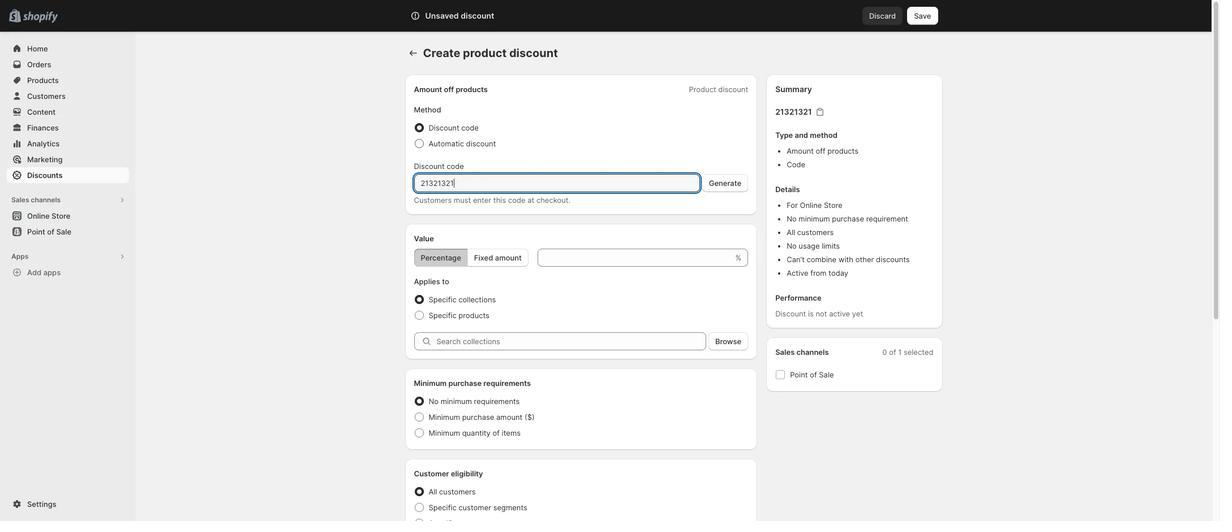 Task type: describe. For each thing, give the bounding box(es) containing it.
automatic
[[429, 139, 464, 148]]

segments
[[493, 504, 528, 513]]

generate button
[[702, 174, 748, 192]]

Discount code text field
[[414, 174, 700, 192]]

purchase inside for online store no minimum purchase requirement all customers no usage limits can't combine with other discounts active from today
[[832, 215, 864, 224]]

add apps button
[[7, 265, 129, 281]]

limits
[[822, 242, 840, 251]]

1 vertical spatial channels
[[797, 348, 829, 357]]

amount for amount off products code
[[787, 147, 814, 156]]

percentage button
[[414, 249, 468, 267]]

code
[[787, 160, 806, 169]]

details
[[776, 185, 800, 194]]

%
[[736, 254, 742, 263]]

sales inside button
[[11, 196, 29, 204]]

discount is not active yet
[[776, 310, 863, 319]]

quantity
[[462, 429, 491, 438]]

online store button
[[0, 208, 136, 224]]

minimum inside for online store no minimum purchase requirement all customers no usage limits can't combine with other discounts active from today
[[799, 215, 830, 224]]

customers for customers must enter this code at checkout.
[[414, 196, 452, 205]]

1 vertical spatial sales channels
[[776, 348, 829, 357]]

products link
[[7, 72, 129, 88]]

marketing link
[[7, 152, 129, 168]]

for online store no minimum purchase requirement all customers no usage limits can't combine with other discounts active from today
[[787, 201, 910, 278]]

discounts
[[876, 255, 910, 264]]

unsaved discount
[[425, 11, 494, 20]]

0 vertical spatial discount
[[429, 123, 459, 132]]

minimum for minimum quantity of items
[[429, 429, 460, 438]]

0 vertical spatial no
[[787, 215, 797, 224]]

amount off products
[[414, 85, 488, 94]]

apps
[[11, 252, 28, 261]]

content link
[[7, 104, 129, 120]]

customer
[[459, 504, 491, 513]]

is
[[808, 310, 814, 319]]

1 vertical spatial no
[[787, 242, 797, 251]]

point of sale inside point of sale link
[[27, 228, 71, 237]]

settings link
[[7, 497, 129, 513]]

today
[[829, 269, 849, 278]]

browse button
[[709, 333, 748, 351]]

at
[[528, 196, 535, 205]]

of inside point of sale link
[[47, 228, 54, 237]]

yet
[[852, 310, 863, 319]]

analytics
[[27, 139, 60, 148]]

fixed amount
[[474, 254, 522, 263]]

automatic discount
[[429, 139, 496, 148]]

discount for automatic discount
[[466, 139, 496, 148]]

specific collections
[[429, 296, 496, 305]]

not
[[816, 310, 827, 319]]

minimum quantity of items
[[429, 429, 521, 438]]

customer
[[414, 470, 449, 479]]

customers link
[[7, 88, 129, 104]]

online store
[[27, 212, 70, 221]]

online store link
[[7, 208, 129, 224]]

1 vertical spatial discount code
[[414, 162, 464, 171]]

other
[[856, 255, 874, 264]]

applies to
[[414, 277, 449, 286]]

analytics link
[[7, 136, 129, 152]]

customers must enter this code at checkout.
[[414, 196, 571, 205]]

Search collections text field
[[437, 333, 706, 351]]

requirement
[[866, 215, 908, 224]]

discard
[[870, 11, 896, 20]]

items
[[502, 429, 521, 438]]

active
[[829, 310, 850, 319]]

sale inside button
[[56, 228, 71, 237]]

1 vertical spatial discount
[[414, 162, 445, 171]]

method
[[414, 105, 441, 114]]

1 vertical spatial sale
[[819, 371, 834, 380]]

generate
[[709, 179, 742, 188]]

sales channels inside sales channels button
[[11, 196, 61, 204]]

search
[[461, 11, 485, 20]]

unsaved
[[425, 11, 459, 20]]

summary
[[776, 84, 812, 94]]

minimum purchase requirements
[[414, 379, 531, 388]]

online inside button
[[27, 212, 50, 221]]

finances
[[27, 123, 59, 132]]

value
[[414, 234, 434, 243]]

specific products
[[429, 311, 490, 320]]

discounts
[[27, 171, 63, 180]]

and
[[795, 131, 808, 140]]

save
[[914, 11, 932, 20]]

1 vertical spatial amount
[[496, 413, 523, 422]]

for
[[787, 201, 798, 210]]

add apps
[[27, 268, 61, 277]]

combine
[[807, 255, 837, 264]]

apps button
[[7, 249, 129, 265]]

off for amount off products
[[444, 85, 454, 94]]

content
[[27, 108, 56, 117]]

apps
[[43, 268, 61, 277]]

0 vertical spatial code
[[462, 123, 479, 132]]

21321321
[[776, 107, 812, 117]]

search button
[[442, 7, 770, 25]]

fixed
[[474, 254, 493, 263]]

customer eligibility
[[414, 470, 483, 479]]

method
[[810, 131, 838, 140]]

discount for product discount
[[719, 85, 748, 94]]

finances link
[[7, 120, 129, 136]]

specific customer segments
[[429, 504, 528, 513]]

usage
[[799, 242, 820, 251]]

eligibility
[[451, 470, 483, 479]]

1
[[899, 348, 902, 357]]

customers inside for online store no minimum purchase requirement all customers no usage limits can't combine with other discounts active from today
[[798, 228, 834, 237]]



Task type: vqa. For each thing, say whether or not it's contained in the screenshot.
dialog
no



Task type: locate. For each thing, give the bounding box(es) containing it.
customers
[[27, 92, 66, 101], [414, 196, 452, 205]]

0 vertical spatial purchase
[[832, 215, 864, 224]]

code left at
[[508, 196, 526, 205]]

3 specific from the top
[[429, 504, 457, 513]]

specific down to
[[429, 296, 457, 305]]

minimum up the usage on the right of the page
[[799, 215, 830, 224]]

selected
[[904, 348, 934, 357]]

off inside amount off products code
[[816, 147, 826, 156]]

0 horizontal spatial amount
[[414, 85, 442, 94]]

1 vertical spatial all
[[429, 488, 437, 497]]

0 vertical spatial point
[[27, 228, 45, 237]]

1 horizontal spatial all
[[787, 228, 795, 237]]

specific down the specific collections
[[429, 311, 457, 320]]

purchase up the no minimum requirements
[[449, 379, 482, 388]]

all inside for online store no minimum purchase requirement all customers no usage limits can't combine with other discounts active from today
[[787, 228, 795, 237]]

0 vertical spatial sales channels
[[11, 196, 61, 204]]

($)
[[525, 413, 535, 422]]

purchase up limits
[[832, 215, 864, 224]]

2 vertical spatial specific
[[429, 504, 457, 513]]

0 horizontal spatial all
[[429, 488, 437, 497]]

customers for customers
[[27, 92, 66, 101]]

discount
[[461, 11, 494, 20], [509, 46, 558, 60], [719, 85, 748, 94], [466, 139, 496, 148]]

1 vertical spatial online
[[27, 212, 50, 221]]

1 vertical spatial code
[[447, 162, 464, 171]]

with
[[839, 255, 854, 264]]

orders link
[[7, 57, 129, 72]]

0 vertical spatial requirements
[[484, 379, 531, 388]]

sales channels down 'is'
[[776, 348, 829, 357]]

0 vertical spatial customers
[[798, 228, 834, 237]]

to
[[442, 277, 449, 286]]

off
[[444, 85, 454, 94], [816, 147, 826, 156]]

1 vertical spatial specific
[[429, 311, 457, 320]]

amount for amount off products
[[414, 85, 442, 94]]

0 vertical spatial amount
[[414, 85, 442, 94]]

store down sales channels button
[[52, 212, 70, 221]]

minimum for minimum purchase requirements
[[414, 379, 447, 388]]

products down method
[[828, 147, 859, 156]]

sale
[[56, 228, 71, 237], [819, 371, 834, 380]]

% text field
[[538, 249, 733, 267]]

0 vertical spatial store
[[824, 201, 843, 210]]

minimum down the no minimum requirements
[[429, 413, 460, 422]]

discount down the automatic
[[414, 162, 445, 171]]

specific for specific customer segments
[[429, 504, 457, 513]]

minimum for minimum purchase amount ($)
[[429, 413, 460, 422]]

1 horizontal spatial channels
[[797, 348, 829, 357]]

0
[[883, 348, 887, 357]]

amount inside button
[[495, 254, 522, 263]]

0 horizontal spatial point of sale
[[27, 228, 71, 237]]

specific
[[429, 296, 457, 305], [429, 311, 457, 320], [429, 504, 457, 513]]

0 vertical spatial minimum
[[799, 215, 830, 224]]

sales channels up online store
[[11, 196, 61, 204]]

0 vertical spatial off
[[444, 85, 454, 94]]

minimum left quantity
[[429, 429, 460, 438]]

store up limits
[[824, 201, 843, 210]]

customers down products
[[27, 92, 66, 101]]

1 vertical spatial customers
[[414, 196, 452, 205]]

1 horizontal spatial customers
[[414, 196, 452, 205]]

1 vertical spatial point
[[790, 371, 808, 380]]

collections
[[459, 296, 496, 305]]

discount for unsaved discount
[[461, 11, 494, 20]]

1 horizontal spatial store
[[824, 201, 843, 210]]

customers up the usage on the right of the page
[[798, 228, 834, 237]]

purchase up quantity
[[462, 413, 494, 422]]

sales up online store
[[11, 196, 29, 204]]

code down automatic discount
[[447, 162, 464, 171]]

2 vertical spatial products
[[459, 311, 490, 320]]

enter
[[473, 196, 491, 205]]

1 specific from the top
[[429, 296, 457, 305]]

fixed amount button
[[467, 249, 529, 267]]

1 vertical spatial minimum
[[429, 413, 460, 422]]

amount
[[495, 254, 522, 263], [496, 413, 523, 422]]

2 vertical spatial discount
[[776, 310, 806, 319]]

of
[[47, 228, 54, 237], [889, 348, 896, 357], [810, 371, 817, 380], [493, 429, 500, 438]]

minimum down minimum purchase requirements in the left of the page
[[441, 397, 472, 406]]

purchase for amount
[[462, 413, 494, 422]]

1 horizontal spatial sales
[[776, 348, 795, 357]]

create product discount
[[423, 46, 558, 60]]

0 horizontal spatial store
[[52, 212, 70, 221]]

add
[[27, 268, 41, 277]]

save button
[[908, 7, 938, 25]]

products
[[27, 76, 59, 85]]

products
[[456, 85, 488, 94], [828, 147, 859, 156], [459, 311, 490, 320]]

type
[[776, 131, 793, 140]]

0 vertical spatial channels
[[31, 196, 61, 204]]

purchase for requirements
[[449, 379, 482, 388]]

off down method
[[816, 147, 826, 156]]

minimum up the no minimum requirements
[[414, 379, 447, 388]]

requirements for no minimum requirements
[[474, 397, 520, 406]]

discount code up the automatic
[[429, 123, 479, 132]]

all down for
[[787, 228, 795, 237]]

0 vertical spatial customers
[[27, 92, 66, 101]]

0 vertical spatial online
[[800, 201, 822, 210]]

1 vertical spatial customers
[[439, 488, 476, 497]]

point of sale link
[[7, 224, 129, 240]]

discount down performance
[[776, 310, 806, 319]]

requirements up the no minimum requirements
[[484, 379, 531, 388]]

0 horizontal spatial customers
[[439, 488, 476, 497]]

1 vertical spatial products
[[828, 147, 859, 156]]

discount right product at the left
[[509, 46, 558, 60]]

no minimum requirements
[[429, 397, 520, 406]]

amount inside amount off products code
[[787, 147, 814, 156]]

no up can't
[[787, 242, 797, 251]]

amount up code
[[787, 147, 814, 156]]

point
[[27, 228, 45, 237], [790, 371, 808, 380]]

percentage
[[421, 254, 461, 263]]

requirements for minimum purchase requirements
[[484, 379, 531, 388]]

can't
[[787, 255, 805, 264]]

0 vertical spatial products
[[456, 85, 488, 94]]

online
[[800, 201, 822, 210], [27, 212, 50, 221]]

1 vertical spatial point of sale
[[790, 371, 834, 380]]

channels inside button
[[31, 196, 61, 204]]

0 horizontal spatial sale
[[56, 228, 71, 237]]

1 horizontal spatial online
[[800, 201, 822, 210]]

off for amount off products code
[[816, 147, 826, 156]]

2 vertical spatial code
[[508, 196, 526, 205]]

0 vertical spatial sale
[[56, 228, 71, 237]]

discount code
[[429, 123, 479, 132], [414, 162, 464, 171]]

code up automatic discount
[[462, 123, 479, 132]]

type and method
[[776, 131, 838, 140]]

all customers
[[429, 488, 476, 497]]

discounts link
[[7, 168, 129, 183]]

from
[[811, 269, 827, 278]]

home link
[[7, 41, 129, 57]]

1 vertical spatial minimum
[[441, 397, 472, 406]]

all down customer
[[429, 488, 437, 497]]

0 horizontal spatial off
[[444, 85, 454, 94]]

code
[[462, 123, 479, 132], [447, 162, 464, 171], [508, 196, 526, 205]]

product discount
[[689, 85, 748, 94]]

products for amount off products code
[[828, 147, 859, 156]]

amount up items
[[496, 413, 523, 422]]

online down sales channels button
[[27, 212, 50, 221]]

amount off products code
[[787, 147, 859, 169]]

no down for
[[787, 215, 797, 224]]

amount right fixed
[[495, 254, 522, 263]]

channels up online store
[[31, 196, 61, 204]]

1 horizontal spatial off
[[816, 147, 826, 156]]

0 horizontal spatial point
[[27, 228, 45, 237]]

discount up the automatic
[[429, 123, 459, 132]]

must
[[454, 196, 471, 205]]

online right for
[[800, 201, 822, 210]]

discount
[[429, 123, 459, 132], [414, 162, 445, 171], [776, 310, 806, 319]]

1 vertical spatial sales
[[776, 348, 795, 357]]

discount right the 'unsaved'
[[461, 11, 494, 20]]

minimum
[[799, 215, 830, 224], [441, 397, 472, 406]]

online inside for online store no minimum purchase requirement all customers no usage limits can't combine with other discounts active from today
[[800, 201, 822, 210]]

browse
[[716, 337, 742, 346]]

applies
[[414, 277, 440, 286]]

performance
[[776, 294, 822, 303]]

store inside online store link
[[52, 212, 70, 221]]

shopify image
[[23, 12, 58, 23]]

products down collections at the bottom of page
[[459, 311, 490, 320]]

specific for specific collections
[[429, 296, 457, 305]]

minimum purchase amount ($)
[[429, 413, 535, 422]]

customers left must
[[414, 196, 452, 205]]

point inside point of sale link
[[27, 228, 45, 237]]

specific for specific products
[[429, 311, 457, 320]]

0 vertical spatial all
[[787, 228, 795, 237]]

0 vertical spatial sales
[[11, 196, 29, 204]]

customers down customer eligibility
[[439, 488, 476, 497]]

customers
[[798, 228, 834, 237], [439, 488, 476, 497]]

0 horizontal spatial sales
[[11, 196, 29, 204]]

channels down 'is'
[[797, 348, 829, 357]]

orders
[[27, 60, 51, 69]]

products down product at the left
[[456, 85, 488, 94]]

1 horizontal spatial sale
[[819, 371, 834, 380]]

1 horizontal spatial point of sale
[[790, 371, 834, 380]]

0 horizontal spatial sales channels
[[11, 196, 61, 204]]

0 vertical spatial amount
[[495, 254, 522, 263]]

0 horizontal spatial minimum
[[441, 397, 472, 406]]

home
[[27, 44, 48, 53]]

create
[[423, 46, 460, 60]]

1 vertical spatial purchase
[[449, 379, 482, 388]]

requirements up "minimum purchase amount ($)"
[[474, 397, 520, 406]]

this
[[494, 196, 506, 205]]

0 horizontal spatial channels
[[31, 196, 61, 204]]

store inside for online store no minimum purchase requirement all customers no usage limits can't combine with other discounts active from today
[[824, 201, 843, 210]]

purchase
[[832, 215, 864, 224], [449, 379, 482, 388], [462, 413, 494, 422]]

discount right the automatic
[[466, 139, 496, 148]]

1 horizontal spatial minimum
[[799, 215, 830, 224]]

1 vertical spatial requirements
[[474, 397, 520, 406]]

1 vertical spatial store
[[52, 212, 70, 221]]

settings
[[27, 500, 56, 509]]

no down minimum purchase requirements in the left of the page
[[429, 397, 439, 406]]

store
[[824, 201, 843, 210], [52, 212, 70, 221]]

product
[[689, 85, 716, 94]]

amount up method
[[414, 85, 442, 94]]

sales down 'discount is not active yet'
[[776, 348, 795, 357]]

products for amount off products
[[456, 85, 488, 94]]

2 vertical spatial no
[[429, 397, 439, 406]]

off down create
[[444, 85, 454, 94]]

checkout.
[[537, 196, 571, 205]]

0 vertical spatial specific
[[429, 296, 457, 305]]

0 vertical spatial point of sale
[[27, 228, 71, 237]]

1 vertical spatial off
[[816, 147, 826, 156]]

point of sale button
[[0, 224, 136, 240]]

discount code down the automatic
[[414, 162, 464, 171]]

2 vertical spatial minimum
[[429, 429, 460, 438]]

0 vertical spatial minimum
[[414, 379, 447, 388]]

2 specific from the top
[[429, 311, 457, 320]]

0 horizontal spatial customers
[[27, 92, 66, 101]]

discount right product
[[719, 85, 748, 94]]

marketing
[[27, 155, 63, 164]]

1 horizontal spatial customers
[[798, 228, 834, 237]]

1 vertical spatial amount
[[787, 147, 814, 156]]

2 vertical spatial purchase
[[462, 413, 494, 422]]

product
[[463, 46, 507, 60]]

1 horizontal spatial point
[[790, 371, 808, 380]]

0 horizontal spatial online
[[27, 212, 50, 221]]

1 horizontal spatial sales channels
[[776, 348, 829, 357]]

products inside amount off products code
[[828, 147, 859, 156]]

specific down all customers
[[429, 504, 457, 513]]

0 vertical spatial discount code
[[429, 123, 479, 132]]

1 horizontal spatial amount
[[787, 147, 814, 156]]



